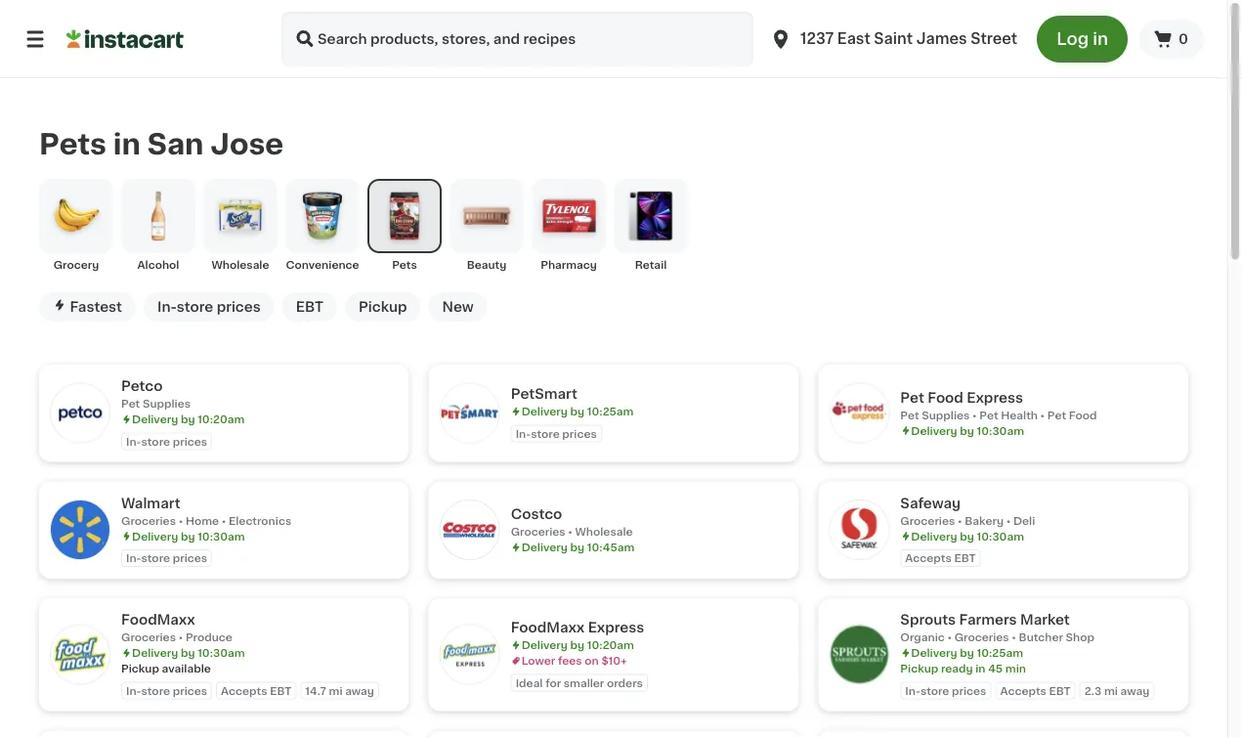 Task type: locate. For each thing, give the bounding box(es) containing it.
mi for foodmaxx
[[329, 685, 343, 696]]

0 horizontal spatial mi
[[329, 685, 343, 696]]

0 vertical spatial pets
[[39, 130, 107, 158]]

in for log
[[1093, 31, 1109, 47]]

groceries down costco
[[511, 527, 566, 537]]

delivery by 10:30am down "pet food express pet supplies • pet health • pet food"
[[912, 425, 1025, 436]]

delivery by 10:30am down home on the bottom left of the page
[[132, 531, 245, 542]]

delivery by 10:25am down petsmart
[[522, 406, 634, 417]]

10:30am
[[977, 425, 1025, 436], [198, 531, 245, 542], [977, 531, 1025, 542], [198, 648, 245, 658]]

away for sprouts farmers market
[[1121, 685, 1150, 696]]

farmers
[[960, 613, 1017, 627]]

accepts ebt down min
[[1001, 685, 1071, 696]]

pickup down "organic"
[[901, 663, 939, 674]]

1 mi from the left
[[329, 685, 343, 696]]

pickup left available
[[121, 663, 159, 674]]

store down petsmart
[[531, 428, 560, 439]]

1 vertical spatial wholesale
[[575, 527, 633, 537]]

groceries inside the walmart groceries • home • electronics
[[121, 515, 176, 526]]

pets up grocery button
[[39, 130, 107, 158]]

wholesale inside costco groceries • wholesale
[[575, 527, 633, 537]]

delivery down costco
[[522, 542, 568, 553]]

safeway groceries • bakery • deli
[[901, 496, 1036, 526]]

prices
[[217, 300, 261, 314], [563, 428, 597, 439], [173, 436, 207, 447], [173, 553, 207, 564], [173, 685, 207, 696], [952, 685, 987, 696]]

prices left ebt button on the top left of the page
[[217, 300, 261, 314]]

0 vertical spatial supplies
[[143, 398, 191, 409]]

pets up pickup button
[[392, 259, 417, 270]]

supplies
[[143, 398, 191, 409], [922, 410, 970, 421]]

petco image
[[51, 384, 110, 443]]

in
[[1093, 31, 1109, 47], [113, 130, 141, 158], [976, 663, 986, 674]]

accepts down safeway
[[906, 553, 952, 564]]

supplies down 'petco'
[[143, 398, 191, 409]]

10:30am for pet food express
[[977, 425, 1025, 436]]

away
[[345, 685, 374, 696], [1121, 685, 1150, 696]]

delivery by 10:30am up available
[[132, 648, 245, 658]]

• left produce
[[179, 632, 183, 643]]

accepts
[[906, 553, 952, 564], [221, 685, 267, 696], [1001, 685, 1047, 696]]

foodmaxx up pickup available in the bottom of the page
[[121, 613, 195, 627]]

in-store prices button
[[144, 292, 274, 322]]

1 horizontal spatial express
[[967, 391, 1024, 404]]

grocery
[[53, 259, 99, 270]]

foodmaxx express image
[[441, 625, 499, 684]]

express up $10+
[[588, 621, 645, 634]]

1 vertical spatial 10:20am
[[587, 640, 634, 651]]

delivery by 10:20am down petco pet supplies
[[132, 414, 245, 425]]

10:30am down produce
[[198, 648, 245, 658]]

prices down petco pet supplies
[[173, 436, 207, 447]]

0 horizontal spatial foodmaxx
[[121, 613, 195, 627]]

mi
[[329, 685, 343, 696], [1105, 685, 1118, 696]]

ideal
[[516, 677, 543, 688]]

1237 east saint james street
[[801, 32, 1018, 46]]

0 horizontal spatial supplies
[[143, 398, 191, 409]]

delivery down safeway
[[912, 531, 958, 542]]

None search field
[[282, 12, 754, 66]]

1 vertical spatial pets
[[392, 259, 417, 270]]

2 vertical spatial in
[[976, 663, 986, 674]]

express
[[967, 391, 1024, 404], [588, 621, 645, 634]]

market
[[1021, 613, 1070, 627]]

2 horizontal spatial in
[[1093, 31, 1109, 47]]

2 away from the left
[[1121, 685, 1150, 696]]

ebt down "convenience" at the left top of the page
[[296, 300, 324, 314]]

0 horizontal spatial away
[[345, 685, 374, 696]]

store
[[177, 300, 213, 314], [531, 428, 560, 439], [141, 436, 170, 447], [141, 553, 170, 564], [141, 685, 170, 696], [921, 685, 950, 696]]

pets inside button
[[392, 259, 417, 270]]

log in button
[[1037, 16, 1128, 63]]

• up delivery by 10:45am
[[568, 527, 573, 537]]

accepts ebt for sprouts farmers market
[[1001, 685, 1071, 696]]

by down "pet food express pet supplies • pet health • pet food"
[[960, 425, 975, 436]]

1 vertical spatial supplies
[[922, 410, 970, 421]]

1 horizontal spatial mi
[[1105, 685, 1118, 696]]

10:20am up $10+
[[587, 640, 634, 651]]

10:30am down home on the bottom left of the page
[[198, 531, 245, 542]]

express up health
[[967, 391, 1024, 404]]

petsmart image
[[441, 384, 499, 443]]

prices down available
[[173, 685, 207, 696]]

groceries for safeway
[[901, 515, 956, 526]]

foodmaxx image
[[51, 625, 110, 684]]

store down alcohol on the left top of page
[[177, 300, 213, 314]]

foodmaxx inside "foodmaxx groceries • produce"
[[121, 613, 195, 627]]

pickup ready in 45 min
[[901, 663, 1027, 674]]

0
[[1179, 32, 1189, 46]]

foodmaxx for groceries
[[121, 613, 195, 627]]

1 vertical spatial in
[[113, 130, 141, 158]]

accepts ebt
[[906, 553, 976, 564], [221, 685, 292, 696], [1001, 685, 1071, 696]]

on
[[585, 655, 599, 666]]

1 away from the left
[[345, 685, 374, 696]]

accepts ebt left 14.7
[[221, 685, 292, 696]]

supplies inside "pet food express pet supplies • pet health • pet food"
[[922, 410, 970, 421]]

in inside button
[[1093, 31, 1109, 47]]

by up pickup ready in 45 min
[[960, 648, 975, 658]]

ebt left 14.7
[[270, 685, 292, 696]]

in- down pickup available in the bottom of the page
[[126, 685, 141, 696]]

accepts ebt down safeway groceries • bakery • deli
[[906, 553, 976, 564]]

in-store prices down petsmart
[[516, 428, 597, 439]]

food
[[928, 391, 964, 404], [1069, 410, 1098, 421]]

delivery by 10:25am up pickup ready in 45 min
[[912, 648, 1024, 658]]

away right 14.7
[[345, 685, 374, 696]]

groceries
[[121, 515, 176, 526], [901, 515, 956, 526], [511, 527, 566, 537], [121, 632, 176, 643], [955, 632, 1010, 643]]

1 horizontal spatial foodmaxx
[[511, 621, 585, 634]]

delivery by 10:30am for walmart
[[132, 531, 245, 542]]

pickup for pickup
[[359, 300, 407, 314]]

2 mi from the left
[[1105, 685, 1118, 696]]

delivery down walmart
[[132, 531, 178, 542]]

• right "organic"
[[948, 632, 952, 643]]

by
[[571, 406, 585, 417], [181, 414, 195, 425], [960, 425, 975, 436], [181, 531, 195, 542], [960, 531, 975, 542], [571, 542, 585, 553], [571, 640, 585, 651], [181, 648, 195, 658], [960, 648, 975, 658]]

1 horizontal spatial pickup
[[359, 300, 407, 314]]

groceries inside safeway groceries • bakery • deli
[[901, 515, 956, 526]]

wholesale up 10:45am
[[575, 527, 633, 537]]

delivery by 10:30am for safeway
[[912, 531, 1025, 542]]

groceries up pickup available in the bottom of the page
[[121, 632, 176, 643]]

foodmaxx
[[121, 613, 195, 627], [511, 621, 585, 634]]

in right log
[[1093, 31, 1109, 47]]

east
[[838, 32, 871, 46]]

groceries down farmers
[[955, 632, 1010, 643]]

10:20am up the walmart groceries • home • electronics
[[198, 414, 245, 425]]

ready
[[941, 663, 973, 674]]

wholesale
[[212, 259, 269, 270], [575, 527, 633, 537]]

sprouts farmers market image
[[830, 625, 889, 684]]

accepts down produce
[[221, 685, 267, 696]]

1237 east saint james street button
[[762, 12, 1026, 66], [770, 12, 1018, 66]]

mi right 14.7
[[329, 685, 343, 696]]

fastest button
[[39, 292, 136, 322]]

in-store prices down alcohol on the left top of page
[[157, 300, 261, 314]]

ebt
[[296, 300, 324, 314], [955, 553, 976, 564], [270, 685, 292, 696], [1050, 685, 1071, 696]]

beauty
[[467, 259, 507, 270]]

0 vertical spatial in
[[1093, 31, 1109, 47]]

smaller
[[564, 677, 605, 688]]

groceries inside costco groceries • wholesale
[[511, 527, 566, 537]]

in- down "organic"
[[906, 685, 921, 696]]

food right health
[[1069, 410, 1098, 421]]

1 vertical spatial food
[[1069, 410, 1098, 421]]

groceries for foodmaxx
[[121, 632, 176, 643]]

retail button
[[614, 179, 688, 273]]

delivery by 10:30am
[[912, 425, 1025, 436], [132, 531, 245, 542], [912, 531, 1025, 542], [132, 648, 245, 658]]

• left bakery
[[958, 515, 963, 526]]

1 horizontal spatial 10:20am
[[587, 640, 634, 651]]

10:30am down health
[[977, 425, 1025, 436]]

delivery by 10:25am
[[522, 406, 634, 417], [912, 648, 1024, 658]]

prices down pickup ready in 45 min
[[952, 685, 987, 696]]

0 horizontal spatial delivery by 10:20am
[[132, 414, 245, 425]]

•
[[973, 410, 977, 421], [1041, 410, 1045, 421], [179, 515, 183, 526], [222, 515, 226, 526], [958, 515, 963, 526], [1007, 515, 1011, 526], [568, 527, 573, 537], [179, 632, 183, 643], [948, 632, 952, 643], [1012, 632, 1017, 643]]

pickup button
[[345, 292, 421, 322]]

0 vertical spatial 10:20am
[[198, 414, 245, 425]]

in- down petco pet supplies
[[126, 436, 141, 447]]

delivery by 10:20am up lower fees on $10+
[[522, 640, 634, 651]]

away right 2.3
[[1121, 685, 1150, 696]]

groceries down safeway
[[901, 515, 956, 526]]

0 vertical spatial delivery by 10:25am
[[522, 406, 634, 417]]

0 horizontal spatial 10:20am
[[198, 414, 245, 425]]

pet
[[901, 391, 925, 404], [121, 398, 140, 409], [901, 410, 920, 421], [980, 410, 999, 421], [1048, 410, 1067, 421]]

shop
[[1066, 632, 1095, 643]]

groceries down walmart
[[121, 515, 176, 526]]

10:20am
[[198, 414, 245, 425], [587, 640, 634, 651]]

jose
[[210, 130, 284, 158]]

pickup
[[359, 300, 407, 314], [121, 663, 159, 674], [901, 663, 939, 674]]

pets
[[39, 130, 107, 158], [392, 259, 417, 270]]

delivery by 10:30am down bakery
[[912, 531, 1025, 542]]

delivery by 10:45am
[[522, 542, 635, 553]]

• inside costco groceries • wholesale
[[568, 527, 573, 537]]

prices down petsmart
[[563, 428, 597, 439]]

prices down home on the bottom left of the page
[[173, 553, 207, 564]]

1 vertical spatial delivery by 10:20am
[[522, 640, 634, 651]]

store down walmart
[[141, 553, 170, 564]]

$10+
[[602, 655, 628, 666]]

food right pet food express image
[[928, 391, 964, 404]]

1 vertical spatial 10:25am
[[977, 648, 1024, 658]]

accepts down min
[[1001, 685, 1047, 696]]

0 horizontal spatial pets
[[39, 130, 107, 158]]

1 vertical spatial express
[[588, 621, 645, 634]]

pickup right ebt button on the top left of the page
[[359, 300, 407, 314]]

delivery
[[522, 406, 568, 417], [132, 414, 178, 425], [912, 425, 958, 436], [132, 531, 178, 542], [912, 531, 958, 542], [522, 542, 568, 553], [522, 640, 568, 651], [132, 648, 178, 658], [912, 648, 958, 658]]

0 horizontal spatial pickup
[[121, 663, 159, 674]]

1 horizontal spatial away
[[1121, 685, 1150, 696]]

safeway image
[[830, 501, 889, 559]]

pets button
[[368, 179, 442, 273]]

0 horizontal spatial express
[[588, 621, 645, 634]]

delivery down petsmart
[[522, 406, 568, 417]]

foodmaxx up lower
[[511, 621, 585, 634]]

• right health
[[1041, 410, 1045, 421]]

delivery by 10:20am
[[132, 414, 245, 425], [522, 640, 634, 651]]

groceries inside "foodmaxx groceries • produce"
[[121, 632, 176, 643]]

pickup inside button
[[359, 300, 407, 314]]

14.7 mi away
[[305, 685, 374, 696]]

log
[[1057, 31, 1089, 47]]

foodmaxx for express
[[511, 621, 585, 634]]

1 horizontal spatial wholesale
[[575, 527, 633, 537]]

10:30am down bakery
[[977, 531, 1025, 542]]

1 horizontal spatial accepts ebt
[[906, 553, 976, 564]]

in-
[[157, 300, 177, 314], [516, 428, 531, 439], [126, 436, 141, 447], [126, 553, 141, 564], [126, 685, 141, 696], [906, 685, 921, 696]]

0 horizontal spatial wholesale
[[212, 259, 269, 270]]

1 horizontal spatial pets
[[392, 259, 417, 270]]

2 horizontal spatial accepts ebt
[[1001, 685, 1071, 696]]

foodmaxx groceries • produce
[[121, 613, 232, 643]]

in- down alcohol on the left top of page
[[157, 300, 177, 314]]

2 horizontal spatial pickup
[[901, 663, 939, 674]]

0 horizontal spatial in
[[113, 130, 141, 158]]

0 vertical spatial 10:25am
[[587, 406, 634, 417]]

petsmart
[[511, 387, 578, 401]]

alcohol button
[[121, 179, 196, 273]]

in left 45
[[976, 663, 986, 674]]

1 horizontal spatial supplies
[[922, 410, 970, 421]]

alcohol
[[137, 259, 179, 270]]

10:30am for walmart
[[198, 531, 245, 542]]

for
[[546, 677, 561, 688]]

0 vertical spatial food
[[928, 391, 964, 404]]

costco
[[511, 508, 562, 521]]

away for foodmaxx
[[345, 685, 374, 696]]

in left san
[[113, 130, 141, 158]]

Search field
[[282, 12, 754, 66]]

store down petco pet supplies
[[141, 436, 170, 447]]

electronics
[[229, 515, 292, 526]]

0 vertical spatial express
[[967, 391, 1024, 404]]

0 horizontal spatial accepts ebt
[[221, 685, 292, 696]]

0 vertical spatial wholesale
[[212, 259, 269, 270]]

pet food express pet supplies • pet health • pet food
[[901, 391, 1098, 421]]

store inside button
[[177, 300, 213, 314]]

wholesale inside button
[[212, 259, 269, 270]]

45
[[989, 663, 1003, 674]]

in-store prices inside button
[[157, 300, 261, 314]]

1 horizontal spatial delivery by 10:25am
[[912, 648, 1024, 658]]

0 horizontal spatial accepts
[[221, 685, 267, 696]]

wholesale up in-store prices button
[[212, 259, 269, 270]]

2 horizontal spatial accepts
[[1001, 685, 1047, 696]]



Task type: vqa. For each thing, say whether or not it's contained in the screenshot.
the leftmost RICE
no



Task type: describe. For each thing, give the bounding box(es) containing it.
0 horizontal spatial delivery by 10:25am
[[522, 406, 634, 417]]

saint
[[874, 32, 913, 46]]

health
[[1001, 410, 1038, 421]]

by up available
[[181, 648, 195, 658]]

costco image
[[441, 501, 499, 559]]

wholesale button
[[203, 179, 278, 273]]

1 horizontal spatial 10:25am
[[977, 648, 1024, 658]]

in- down petsmart
[[516, 428, 531, 439]]

• right home on the bottom left of the page
[[222, 515, 226, 526]]

james
[[917, 32, 968, 46]]

pickup for pickup ready in 45 min
[[901, 663, 939, 674]]

pickup available
[[121, 663, 211, 674]]

in- down walmart
[[126, 553, 141, 564]]

butcher
[[1019, 632, 1064, 643]]

organic
[[901, 632, 945, 643]]

walmart groceries • home • electronics
[[121, 496, 292, 526]]

beauty button
[[450, 179, 524, 273]]

store down ready
[[921, 685, 950, 696]]

2 1237 east saint james street button from the left
[[770, 12, 1018, 66]]

pets for pets in san jose
[[39, 130, 107, 158]]

orders
[[607, 677, 643, 688]]

safeway
[[901, 496, 961, 510]]

costco groceries • wholesale
[[511, 508, 633, 537]]

delivery up pickup available in the bottom of the page
[[132, 648, 178, 658]]

available
[[162, 663, 211, 674]]

accepts ebt for foodmaxx
[[221, 685, 292, 696]]

fastest
[[70, 300, 122, 314]]

1 horizontal spatial accepts
[[906, 553, 952, 564]]

ebt left 2.3
[[1050, 685, 1071, 696]]

pickup for pickup available
[[121, 663, 159, 674]]

groceries for walmart
[[121, 515, 176, 526]]

accepts for sprouts
[[1001, 685, 1047, 696]]

deli
[[1014, 515, 1036, 526]]

bakery
[[965, 515, 1004, 526]]

• left home on the bottom left of the page
[[179, 515, 183, 526]]

new button
[[429, 292, 488, 322]]

pet inside petco pet supplies
[[121, 398, 140, 409]]

pets in san jose main content
[[0, 78, 1228, 738]]

delivery down "pet food express pet supplies • pet health • pet food"
[[912, 425, 958, 436]]

delivery down "organic"
[[912, 648, 958, 658]]

lower
[[522, 655, 556, 666]]

1 vertical spatial delivery by 10:25am
[[912, 648, 1024, 658]]

new
[[442, 300, 474, 314]]

convenience button
[[285, 179, 360, 273]]

pharmacy button
[[532, 179, 606, 273]]

• left deli
[[1007, 515, 1011, 526]]

groceries for costco
[[511, 527, 566, 537]]

pets in san jose
[[39, 130, 284, 158]]

0 horizontal spatial food
[[928, 391, 964, 404]]

14.7
[[305, 685, 326, 696]]

0 horizontal spatial 10:25am
[[587, 406, 634, 417]]

delivery down petco pet supplies
[[132, 414, 178, 425]]

pharmacy
[[541, 259, 597, 270]]

store down pickup available in the bottom of the page
[[141, 685, 170, 696]]

ebt inside button
[[296, 300, 324, 314]]

1 1237 east saint james street button from the left
[[762, 12, 1026, 66]]

pet food express image
[[830, 384, 889, 443]]

foodmaxx express
[[511, 621, 645, 634]]

accepts for foodmaxx
[[221, 685, 267, 696]]

by down costco groceries • wholesale
[[571, 542, 585, 553]]

• inside "foodmaxx groceries • produce"
[[179, 632, 183, 643]]

convenience
[[286, 259, 359, 270]]

2.3 mi away
[[1085, 685, 1150, 696]]

walmart
[[121, 496, 181, 510]]

groceries inside sprouts farmers market organic • groceries • butcher shop
[[955, 632, 1010, 643]]

delivery by 10:30am for pet food express
[[912, 425, 1025, 436]]

in-store prices down petco pet supplies
[[126, 436, 207, 447]]

street
[[971, 32, 1018, 46]]

instacart logo image
[[66, 27, 184, 51]]

by down petco pet supplies
[[181, 414, 195, 425]]

1 horizontal spatial in
[[976, 663, 986, 674]]

1 horizontal spatial food
[[1069, 410, 1098, 421]]

supplies inside petco pet supplies
[[143, 398, 191, 409]]

• left health
[[973, 410, 977, 421]]

in for pets
[[113, 130, 141, 158]]

1237
[[801, 32, 834, 46]]

1 horizontal spatial delivery by 10:20am
[[522, 640, 634, 651]]

by up lower fees on $10+
[[571, 640, 585, 651]]

lower fees on $10+
[[522, 655, 628, 666]]

produce
[[186, 632, 232, 643]]

10:45am
[[587, 542, 635, 553]]

10:30am for safeway
[[977, 531, 1025, 542]]

in-store prices down home on the bottom left of the page
[[126, 553, 207, 564]]

home
[[186, 515, 219, 526]]

prices inside in-store prices button
[[217, 300, 261, 314]]

by down home on the bottom left of the page
[[181, 531, 195, 542]]

log in
[[1057, 31, 1109, 47]]

petco pet supplies
[[121, 379, 191, 409]]

express inside "pet food express pet supplies • pet health • pet food"
[[967, 391, 1024, 404]]

petco
[[121, 379, 163, 393]]

• left butcher
[[1012, 632, 1017, 643]]

pets for pets
[[392, 259, 417, 270]]

walmart image
[[51, 501, 110, 559]]

by down petsmart
[[571, 406, 585, 417]]

ebt down bakery
[[955, 553, 976, 564]]

sprouts farmers market organic • groceries • butcher shop
[[901, 613, 1095, 643]]

in-store prices down ready
[[906, 685, 987, 696]]

in- inside button
[[157, 300, 177, 314]]

0 button
[[1140, 20, 1205, 59]]

delivery up lower
[[522, 640, 568, 651]]

san
[[147, 130, 204, 158]]

min
[[1006, 663, 1027, 674]]

in-store prices down pickup available in the bottom of the page
[[126, 685, 207, 696]]

2.3
[[1085, 685, 1102, 696]]

retail
[[635, 259, 667, 270]]

by down bakery
[[960, 531, 975, 542]]

grocery button
[[39, 179, 113, 273]]

ideal for smaller orders
[[516, 677, 643, 688]]

mi for sprouts farmers market
[[1105, 685, 1118, 696]]

sprouts
[[901, 613, 956, 627]]

fees
[[558, 655, 582, 666]]

ebt button
[[282, 292, 337, 322]]

0 vertical spatial delivery by 10:20am
[[132, 414, 245, 425]]



